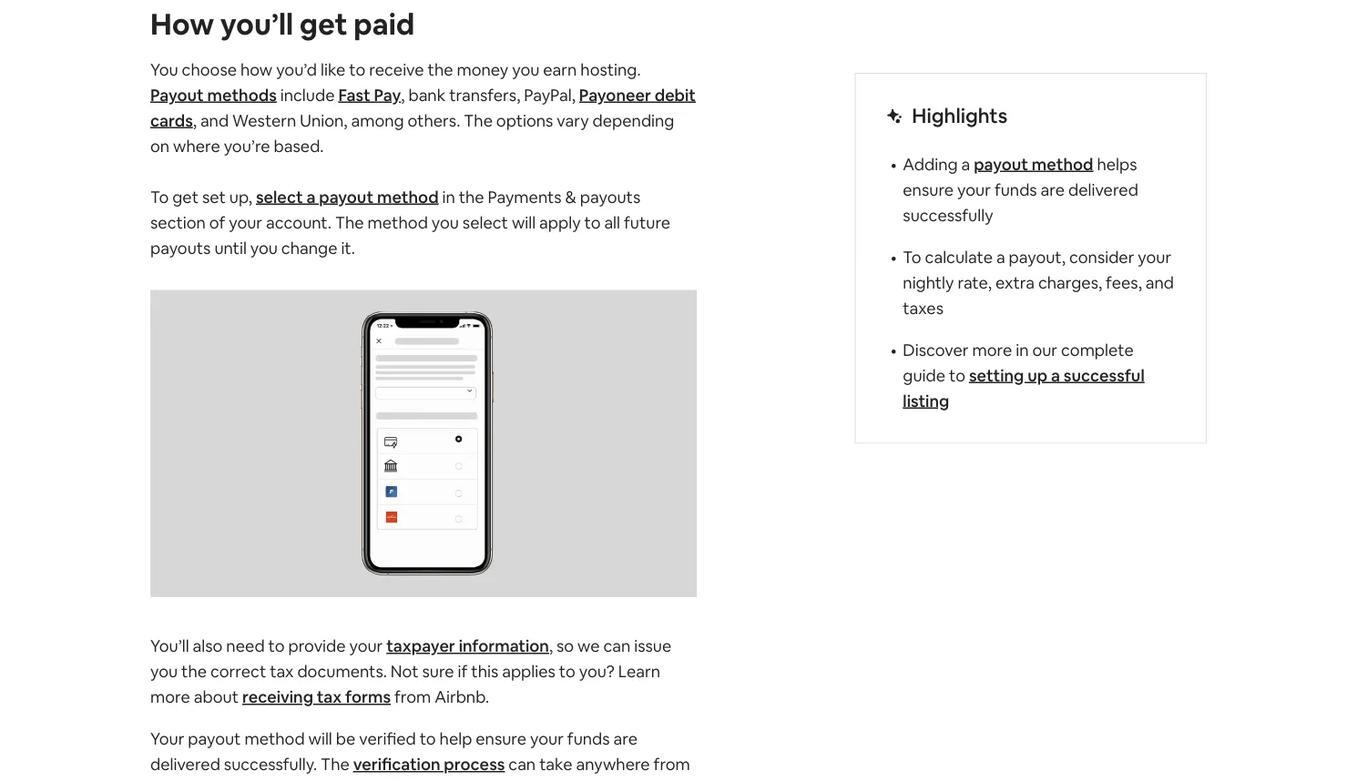 Task type: locate. For each thing, give the bounding box(es) containing it.
a right the up
[[1051, 365, 1060, 386]]

0 horizontal spatial tax
[[270, 661, 294, 683]]

2 vertical spatial ,
[[549, 636, 553, 657]]

from inside can take anywhere from two to 10 days—unless you choose fast pay, which is verified instantly.
[[654, 754, 690, 776]]

you inside the , so we can issue you the correct tax documents. not sure if this applies to you? learn more about
[[150, 661, 178, 683]]

your down adding a payout method
[[957, 179, 991, 200]]

from down not
[[394, 687, 431, 708]]

more up setting
[[972, 339, 1012, 361]]

include
[[280, 84, 335, 106]]

to calculate a payout, consider your nightly rate, extra charges, fees, and taxes
[[903, 246, 1174, 319]]

and down payout methods link
[[200, 110, 229, 131]]

more up your
[[150, 687, 190, 708]]

method
[[1032, 153, 1094, 175], [377, 186, 439, 208], [368, 212, 428, 233], [244, 729, 305, 750]]

10
[[203, 780, 220, 782]]

a right adding
[[962, 153, 970, 175]]

setting
[[969, 365, 1024, 386]]

to inside to calculate a payout, consider your nightly rate, extra charges, fees, and taxes
[[903, 246, 922, 268]]

choose down verification
[[356, 780, 411, 782]]

0 vertical spatial to
[[150, 186, 169, 208]]

0 vertical spatial payouts
[[580, 186, 641, 208]]

1 horizontal spatial are
[[1041, 179, 1065, 200]]

0 vertical spatial payout
[[974, 153, 1028, 175]]

you'll also need to provide your taxpayer information
[[150, 636, 549, 657]]

paid
[[354, 5, 415, 43]]

your up the documents.
[[349, 636, 383, 657]]

the down the also
[[181, 661, 207, 683]]

a up account.
[[306, 186, 316, 208]]

, left bank
[[401, 84, 405, 106]]

2 vertical spatial the
[[321, 754, 350, 776]]

can right the we
[[603, 636, 631, 657]]

until
[[214, 237, 247, 259]]

1 vertical spatial ensure
[[476, 729, 527, 750]]

to up section
[[150, 186, 169, 208]]

tax inside the , so we can issue you the correct tax documents. not sure if this applies to you? learn more about
[[270, 661, 294, 683]]

verified up verification
[[359, 729, 416, 750]]

delivered up the two
[[150, 754, 220, 776]]

the up bank
[[428, 59, 453, 80]]

method down , and western union, among others. the options vary depending on where you're based.
[[377, 186, 439, 208]]

0 vertical spatial the
[[464, 110, 493, 131]]

1 horizontal spatial choose
[[356, 780, 411, 782]]

depending
[[593, 110, 674, 131]]

payouts
[[580, 186, 641, 208], [150, 237, 211, 259]]

to inside your payout method will be verified to help ensure your funds are delivered successfully. the
[[420, 729, 436, 750]]

your inside your payout method will be verified to help ensure your funds are delivered successfully. the
[[530, 729, 564, 750]]

among
[[351, 110, 404, 131]]

ensure down adding
[[903, 179, 954, 200]]

1 vertical spatial in
[[1016, 339, 1029, 361]]

successful
[[1064, 365, 1145, 386]]

are
[[1041, 179, 1065, 200], [614, 729, 638, 750]]

extra
[[996, 272, 1035, 293]]

delivered inside the helps ensure your funds are delivered successfully
[[1069, 179, 1139, 200]]

get up section
[[172, 186, 199, 208]]

0 vertical spatial and
[[200, 110, 229, 131]]

1 horizontal spatial can
[[603, 636, 631, 657]]

0 vertical spatial in
[[442, 186, 455, 208]]

0 vertical spatial from
[[394, 687, 431, 708]]

in down , and western union, among others. the options vary depending on where you're based.
[[442, 186, 455, 208]]

1 vertical spatial payout
[[319, 186, 374, 208]]

payout down highlights
[[974, 153, 1028, 175]]

0 horizontal spatial can
[[509, 754, 536, 776]]

0 vertical spatial the
[[428, 59, 453, 80]]

0 vertical spatial can
[[603, 636, 631, 657]]

1 horizontal spatial will
[[512, 212, 536, 233]]

fast left pay
[[338, 84, 370, 106]]

1 vertical spatial are
[[614, 729, 638, 750]]

method up the successfully.
[[244, 729, 305, 750]]

fast down verification process
[[415, 780, 446, 782]]

to left the 10
[[183, 780, 200, 782]]

payouts down section
[[150, 237, 211, 259]]

verified
[[359, 729, 416, 750], [545, 780, 602, 782]]

1 vertical spatial verified
[[545, 780, 602, 782]]

1 vertical spatial payouts
[[150, 237, 211, 259]]

payout up it.
[[319, 186, 374, 208]]

in the payments & payouts section of your account. the method you select will apply to all future payouts until you change it.
[[150, 186, 671, 259]]

1 horizontal spatial get
[[300, 5, 348, 43]]

0 vertical spatial funds
[[995, 179, 1037, 200]]

and right fees,
[[1146, 272, 1174, 293]]

0 vertical spatial get
[[300, 5, 348, 43]]

1 vertical spatial choose
[[356, 780, 411, 782]]

method down select a payout method link
[[368, 212, 428, 233]]

, up where
[[193, 110, 197, 131]]

0 vertical spatial tax
[[270, 661, 294, 683]]

setting up a successful listing
[[903, 365, 1145, 412]]

the inside in the payments & payouts section of your account. the method you select will apply to all future payouts until you change it.
[[335, 212, 364, 233]]

1 vertical spatial fast
[[415, 780, 446, 782]]

you choose how you'd like to receive the money you earn hosting. payout methods include fast pay , bank transfers, paypal,
[[150, 59, 641, 106]]

where
[[173, 135, 220, 157]]

to get set up, select a payout method
[[150, 186, 439, 208]]

like
[[321, 59, 346, 80]]

1 horizontal spatial ensure
[[903, 179, 954, 200]]

0 vertical spatial choose
[[182, 59, 237, 80]]

0 vertical spatial ,
[[401, 84, 405, 106]]

0 horizontal spatial fast
[[338, 84, 370, 106]]

all
[[604, 212, 620, 233]]

are down payout method link
[[1041, 179, 1065, 200]]

funds down adding a payout method
[[995, 179, 1037, 200]]

your up take in the left of the page
[[530, 729, 564, 750]]

choose up payout methods link
[[182, 59, 237, 80]]

0 horizontal spatial ,
[[193, 110, 197, 131]]

you inside the you choose how you'd like to receive the money you earn hosting. payout methods include fast pay , bank transfers, paypal,
[[512, 59, 540, 80]]

select a payout method link
[[256, 186, 439, 208]]

change
[[281, 237, 337, 259]]

how you'll get paid
[[150, 5, 415, 43]]

we
[[578, 636, 600, 657]]

0 vertical spatial ensure
[[903, 179, 954, 200]]

a up the extra
[[996, 246, 1005, 268]]

1 vertical spatial the
[[459, 186, 484, 208]]

2 horizontal spatial ,
[[549, 636, 553, 657]]

to inside 'discover more in our complete guide to'
[[949, 365, 966, 386]]

the
[[464, 110, 493, 131], [335, 212, 364, 233], [321, 754, 350, 776]]

receiving tax forms from airbnb.
[[242, 687, 489, 708]]

2 vertical spatial the
[[181, 661, 207, 683]]

adding a payout method
[[903, 153, 1094, 175]]

a gif illustrates selecting a payment method on a smartphone. image
[[150, 290, 697, 597], [150, 290, 697, 597]]

you?
[[579, 661, 615, 683]]

0 vertical spatial fast
[[338, 84, 370, 106]]

to
[[150, 186, 169, 208], [903, 246, 922, 268]]

0 horizontal spatial funds
[[567, 729, 610, 750]]

1 horizontal spatial and
[[1146, 272, 1174, 293]]

to inside the you choose how you'd like to receive the money you earn hosting. payout methods include fast pay , bank transfers, paypal,
[[349, 59, 366, 80]]

funds up 'anywhere'
[[567, 729, 610, 750]]

the up it.
[[335, 212, 364, 233]]

0 horizontal spatial delivered
[[150, 754, 220, 776]]

1 horizontal spatial fast
[[415, 780, 446, 782]]

the down transfers,
[[464, 110, 493, 131]]

0 horizontal spatial will
[[308, 729, 332, 750]]

1 horizontal spatial verified
[[545, 780, 602, 782]]

to up nightly
[[903, 246, 922, 268]]

fast inside the you choose how you'd like to receive the money you earn hosting. payout methods include fast pay , bank transfers, paypal,
[[338, 84, 370, 106]]

1 vertical spatial funds
[[567, 729, 610, 750]]

payout up the 10
[[188, 729, 241, 750]]

based.
[[274, 135, 324, 157]]

account.
[[266, 212, 332, 233]]

debit
[[655, 84, 696, 106]]

0 horizontal spatial payout
[[188, 729, 241, 750]]

1 vertical spatial can
[[509, 754, 536, 776]]

0 horizontal spatial are
[[614, 729, 638, 750]]

tax down the documents.
[[317, 687, 342, 708]]

0 vertical spatial are
[[1041, 179, 1065, 200]]

0 horizontal spatial the
[[181, 661, 207, 683]]

1 vertical spatial ,
[[193, 110, 197, 131]]

1 vertical spatial delivered
[[150, 754, 220, 776]]

to for to calculate a payout, consider your nightly rate, extra charges, fees, and taxes
[[903, 246, 922, 268]]

1 horizontal spatial select
[[463, 212, 508, 233]]

0 horizontal spatial payouts
[[150, 237, 211, 259]]

0 horizontal spatial to
[[150, 186, 169, 208]]

in
[[442, 186, 455, 208], [1016, 339, 1029, 361]]

, inside the you choose how you'd like to receive the money you earn hosting. payout methods include fast pay , bank transfers, paypal,
[[401, 84, 405, 106]]

1 horizontal spatial funds
[[995, 179, 1037, 200]]

0 horizontal spatial get
[[172, 186, 199, 208]]

more
[[972, 339, 1012, 361], [150, 687, 190, 708]]

get
[[300, 5, 348, 43], [172, 186, 199, 208]]

1 vertical spatial get
[[172, 186, 199, 208]]

to down so
[[559, 661, 575, 683]]

to left all
[[584, 212, 601, 233]]

in left our
[[1016, 339, 1029, 361]]

to right like
[[349, 59, 366, 80]]

1 vertical spatial select
[[463, 212, 508, 233]]

forms
[[345, 687, 391, 708]]

to
[[349, 59, 366, 80], [584, 212, 601, 233], [949, 365, 966, 386], [268, 636, 285, 657], [559, 661, 575, 683], [420, 729, 436, 750], [183, 780, 200, 782]]

is
[[530, 780, 542, 782]]

your down up,
[[229, 212, 262, 233]]

the down be
[[321, 754, 350, 776]]

0 horizontal spatial select
[[256, 186, 303, 208]]

fast
[[338, 84, 370, 106], [415, 780, 446, 782]]

instantly.
[[606, 780, 672, 782]]

correct
[[210, 661, 266, 683]]

the
[[428, 59, 453, 80], [459, 186, 484, 208], [181, 661, 207, 683]]

1 horizontal spatial in
[[1016, 339, 1029, 361]]

in inside 'discover more in our complete guide to'
[[1016, 339, 1029, 361]]

helps
[[1097, 153, 1137, 175]]

0 vertical spatial delivered
[[1069, 179, 1139, 200]]

delivered down helps
[[1069, 179, 1139, 200]]

0 horizontal spatial verified
[[359, 729, 416, 750]]

get up like
[[300, 5, 348, 43]]

1 vertical spatial the
[[335, 212, 364, 233]]

1 horizontal spatial ,
[[401, 84, 405, 106]]

be
[[336, 729, 356, 750]]

choose inside can take anywhere from two to 10 days—unless you choose fast pay, which is verified instantly.
[[356, 780, 411, 782]]

consider
[[1069, 246, 1134, 268]]

verified down take in the left of the page
[[545, 780, 602, 782]]

cards
[[150, 110, 193, 131]]

0 vertical spatial will
[[512, 212, 536, 233]]

0 horizontal spatial in
[[442, 186, 455, 208]]

your up fees,
[[1138, 246, 1172, 268]]

2 horizontal spatial the
[[459, 186, 484, 208]]

1 horizontal spatial from
[[654, 754, 690, 776]]

will left be
[[308, 729, 332, 750]]

1 vertical spatial will
[[308, 729, 332, 750]]

method inside in the payments & payouts section of your account. the method you select will apply to all future payouts until you change it.
[[368, 212, 428, 233]]

1 horizontal spatial delivered
[[1069, 179, 1139, 200]]

2 vertical spatial payout
[[188, 729, 241, 750]]

fast inside can take anywhere from two to 10 days—unless you choose fast pay, which is verified instantly.
[[415, 780, 446, 782]]

pay,
[[450, 780, 479, 782]]

learn
[[618, 661, 660, 683]]

2 horizontal spatial payout
[[974, 153, 1028, 175]]

a inside the setting up a successful listing
[[1051, 365, 1060, 386]]

successfully
[[903, 205, 993, 226]]

to right guide
[[949, 365, 966, 386]]

0 vertical spatial more
[[972, 339, 1012, 361]]

select up account.
[[256, 186, 303, 208]]

will down payments
[[512, 212, 536, 233]]

are up 'anywhere'
[[614, 729, 638, 750]]

, inside , and western union, among others. the options vary depending on where you're based.
[[193, 110, 197, 131]]

airbnb.
[[435, 687, 489, 708]]

, left so
[[549, 636, 553, 657]]

0 horizontal spatial ensure
[[476, 729, 527, 750]]

the left payments
[[459, 186, 484, 208]]

1 horizontal spatial the
[[428, 59, 453, 80]]

0 horizontal spatial more
[[150, 687, 190, 708]]

the inside , and western union, among others. the options vary depending on where you're based.
[[464, 110, 493, 131]]

0 horizontal spatial choose
[[182, 59, 237, 80]]

0 horizontal spatial and
[[200, 110, 229, 131]]

1 horizontal spatial to
[[903, 246, 922, 268]]

select down payments
[[463, 212, 508, 233]]

1 horizontal spatial more
[[972, 339, 1012, 361]]

in inside in the payments & payouts section of your account. the method you select will apply to all future payouts until you change it.
[[442, 186, 455, 208]]

to up verification process link
[[420, 729, 436, 750]]

you inside can take anywhere from two to 10 days—unless you choose fast pay, which is verified instantly.
[[325, 780, 353, 782]]

your inside the helps ensure your funds are delivered successfully
[[957, 179, 991, 200]]

can
[[603, 636, 631, 657], [509, 754, 536, 776]]

can inside the , so we can issue you the correct tax documents. not sure if this applies to you? learn more about
[[603, 636, 631, 657]]

the inside the you choose how you'd like to receive the money you earn hosting. payout methods include fast pay , bank transfers, paypal,
[[428, 59, 453, 80]]

can up is
[[509, 754, 536, 776]]

, inside the , so we can issue you the correct tax documents. not sure if this applies to you? learn more about
[[549, 636, 553, 657]]

verification process
[[353, 754, 505, 776]]

1 vertical spatial tax
[[317, 687, 342, 708]]

1 vertical spatial from
[[654, 754, 690, 776]]

which
[[482, 780, 527, 782]]

&
[[565, 186, 577, 208]]

verified inside your payout method will be verified to help ensure your funds are delivered successfully. the
[[359, 729, 416, 750]]

from for forms
[[394, 687, 431, 708]]

choose inside the you choose how you'd like to receive the money you earn hosting. payout methods include fast pay , bank transfers, paypal,
[[182, 59, 237, 80]]

receiving
[[242, 687, 313, 708]]

tax up 'receiving'
[[270, 661, 294, 683]]

1 vertical spatial more
[[150, 687, 190, 708]]

vary
[[557, 110, 589, 131]]

ensure up process
[[476, 729, 527, 750]]

1 vertical spatial to
[[903, 246, 922, 268]]

payouts up all
[[580, 186, 641, 208]]

ensure
[[903, 179, 954, 200], [476, 729, 527, 750]]

ensure inside your payout method will be verified to help ensure your funds are delivered successfully. the
[[476, 729, 527, 750]]

0 horizontal spatial from
[[394, 687, 431, 708]]

payout
[[974, 153, 1028, 175], [319, 186, 374, 208], [188, 729, 241, 750]]

0 vertical spatial verified
[[359, 729, 416, 750]]

1 vertical spatial and
[[1146, 272, 1174, 293]]

pay
[[374, 84, 401, 106]]

from up instantly.
[[654, 754, 690, 776]]



Task type: describe. For each thing, give the bounding box(es) containing it.
payoneer
[[579, 84, 651, 106]]

taxpayer
[[387, 636, 455, 657]]

payout,
[[1009, 246, 1066, 268]]

bank
[[408, 84, 446, 106]]

the inside the , so we can issue you the correct tax documents. not sure if this applies to you? learn more about
[[181, 661, 207, 683]]

you'd
[[276, 59, 317, 80]]

up
[[1028, 365, 1048, 386]]

to inside the , so we can issue you the correct tax documents. not sure if this applies to you? learn more about
[[559, 661, 575, 683]]

section
[[150, 212, 206, 233]]

the inside in the payments & payouts section of your account. the method you select will apply to all future payouts until you change it.
[[459, 186, 484, 208]]

1 horizontal spatial payouts
[[580, 186, 641, 208]]

transfers,
[[449, 84, 520, 106]]

this
[[471, 661, 498, 683]]

calculate
[[925, 246, 993, 268]]

of
[[209, 212, 225, 233]]

you
[[150, 59, 178, 80]]

methods
[[207, 84, 277, 106]]

paypal,
[[524, 84, 576, 106]]

and inside to calculate a payout, consider your nightly rate, extra charges, fees, and taxes
[[1146, 272, 1174, 293]]

to right need
[[268, 636, 285, 657]]

also
[[193, 636, 223, 657]]

western
[[232, 110, 296, 131]]

your inside in the payments & payouts section of your account. the method you select will apply to all future payouts until you change it.
[[229, 212, 262, 233]]

payoneer debit cards
[[150, 84, 696, 131]]

select inside in the payments & payouts section of your account. the method you select will apply to all future payouts until you change it.
[[463, 212, 508, 233]]

0 vertical spatial select
[[256, 186, 303, 208]]

will inside in the payments & payouts section of your account. the method you select will apply to all future payouts until you change it.
[[512, 212, 536, 233]]

highlights
[[912, 103, 1008, 129]]

method left helps
[[1032, 153, 1094, 175]]

can take anywhere from two to 10 days—unless you choose fast pay, which is verified instantly.
[[150, 754, 690, 782]]

, and western union, among others. the options vary depending on where you're based.
[[150, 110, 674, 157]]

payoneer debit cards link
[[150, 84, 696, 131]]

will inside your payout method will be verified to help ensure your funds are delivered successfully. the
[[308, 729, 332, 750]]

taxpayer information link
[[387, 636, 549, 657]]

to inside can take anywhere from two to 10 days—unless you choose fast pay, which is verified instantly.
[[183, 780, 200, 782]]

more inside 'discover more in our complete guide to'
[[972, 339, 1012, 361]]

taxes
[[903, 297, 944, 319]]

more inside the , so we can issue you the correct tax documents. not sure if this applies to you? learn more about
[[150, 687, 190, 708]]

set
[[202, 186, 226, 208]]

you'll
[[150, 636, 189, 657]]

to for to get set up, select a payout method
[[150, 186, 169, 208]]

a inside to calculate a payout, consider your nightly rate, extra charges, fees, and taxes
[[996, 246, 1005, 268]]

others.
[[408, 110, 460, 131]]

are inside your payout method will be verified to help ensure your funds are delivered successfully. the
[[614, 729, 638, 750]]

successfully.
[[224, 754, 317, 776]]

anywhere
[[576, 754, 650, 776]]

process
[[444, 754, 505, 776]]

applies
[[502, 661, 556, 683]]

it.
[[341, 237, 355, 259]]

how
[[240, 59, 273, 80]]

take
[[539, 754, 573, 776]]

hosting.
[[581, 59, 641, 80]]

, for others.
[[193, 110, 197, 131]]

fees,
[[1106, 272, 1142, 293]]

so
[[557, 636, 574, 657]]

earn
[[543, 59, 577, 80]]

listing
[[903, 390, 949, 412]]

delivered inside your payout method will be verified to help ensure your funds are delivered successfully. the
[[150, 754, 220, 776]]

issue
[[634, 636, 672, 657]]

verification
[[353, 754, 440, 776]]

two
[[150, 780, 180, 782]]

payout inside your payout method will be verified to help ensure your funds are delivered successfully. the
[[188, 729, 241, 750]]

method inside your payout method will be verified to help ensure your funds are delivered successfully. the
[[244, 729, 305, 750]]

your
[[150, 729, 184, 750]]

about
[[194, 687, 239, 708]]

fast pay link
[[338, 84, 401, 106]]

from for anywhere
[[654, 754, 690, 776]]

complete
[[1061, 339, 1134, 361]]

sure
[[422, 661, 454, 683]]

future
[[624, 212, 671, 233]]

nightly
[[903, 272, 954, 293]]

receiving tax forms link
[[242, 687, 391, 708]]

help
[[440, 729, 472, 750]]

rate,
[[958, 272, 992, 293]]

apply
[[539, 212, 581, 233]]

payout
[[150, 84, 204, 106]]

can inside can take anywhere from two to 10 days—unless you choose fast pay, which is verified instantly.
[[509, 754, 536, 776]]

your inside to calculate a payout, consider your nightly rate, extra charges, fees, and taxes
[[1138, 246, 1172, 268]]

payout methods link
[[150, 84, 277, 106]]

verified inside can take anywhere from two to 10 days—unless you choose fast pay, which is verified instantly.
[[545, 780, 602, 782]]

ensure inside the helps ensure your funds are delivered successfully
[[903, 179, 954, 200]]

documents.
[[297, 661, 387, 683]]

options
[[496, 110, 553, 131]]

our
[[1032, 339, 1058, 361]]

helps ensure your funds are delivered successfully
[[903, 153, 1139, 226]]

1 horizontal spatial payout
[[319, 186, 374, 208]]

, so we can issue you the correct tax documents. not sure if this applies to you? learn more about
[[150, 636, 672, 708]]

on
[[150, 135, 170, 157]]

setting up a successful listing link
[[903, 365, 1145, 412]]

payments
[[488, 186, 562, 208]]

to inside in the payments & payouts section of your account. the method you select will apply to all future payouts until you change it.
[[584, 212, 601, 233]]

union,
[[300, 110, 348, 131]]

if
[[458, 661, 468, 683]]

the inside your payout method will be verified to help ensure your funds are delivered successfully. the
[[321, 754, 350, 776]]

receive
[[369, 59, 424, 80]]

funds inside your payout method will be verified to help ensure your funds are delivered successfully. the
[[567, 729, 610, 750]]

money
[[457, 59, 509, 80]]

are inside the helps ensure your funds are delivered successfully
[[1041, 179, 1065, 200]]

information
[[459, 636, 549, 657]]

provide
[[288, 636, 346, 657]]

and inside , and western union, among others. the options vary depending on where you're based.
[[200, 110, 229, 131]]

funds inside the helps ensure your funds are delivered successfully
[[995, 179, 1037, 200]]

how
[[150, 5, 214, 43]]

1 horizontal spatial tax
[[317, 687, 342, 708]]

, for you
[[549, 636, 553, 657]]

discover
[[903, 339, 969, 361]]



Task type: vqa. For each thing, say whether or not it's contained in the screenshot.
the topmost 'ensure'
yes



